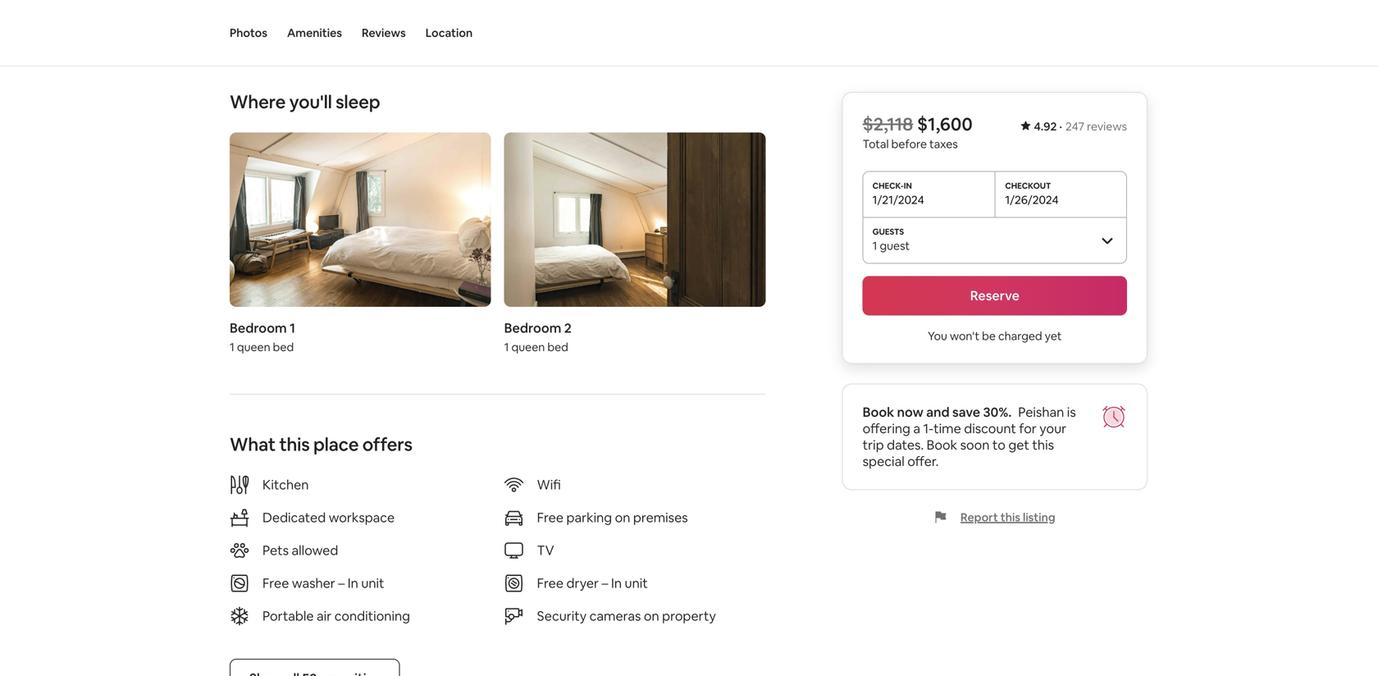 Task type: vqa. For each thing, say whether or not it's contained in the screenshot.
search field
no



Task type: locate. For each thing, give the bounding box(es) containing it.
queen inside "bedroom 1 1 queen bed"
[[237, 340, 270, 354]]

unit
[[361, 575, 385, 592], [625, 575, 648, 592]]

listing
[[1023, 510, 1056, 525]]

peishan
[[1019, 404, 1065, 421]]

bedroom 2 image
[[504, 132, 766, 307], [504, 132, 766, 307]]

in up portable air conditioning
[[348, 575, 358, 592]]

security cameras on property
[[537, 608, 716, 624]]

reserve button
[[863, 276, 1128, 316]]

reviews
[[362, 25, 406, 40]]

offer.
[[908, 453, 939, 470]]

free
[[537, 509, 564, 526], [263, 575, 289, 592], [537, 575, 564, 592]]

bedroom for bedroom 1
[[230, 320, 287, 336]]

1
[[873, 238, 878, 253], [290, 320, 295, 336], [230, 340, 235, 354], [504, 340, 509, 354]]

be
[[982, 329, 996, 343]]

1 vertical spatial on
[[644, 608, 660, 624]]

1 horizontal spatial bed
[[548, 340, 569, 354]]

bedroom inside "bedroom 1 1 queen bed"
[[230, 320, 287, 336]]

wifi
[[537, 476, 561, 493]]

pets
[[263, 542, 289, 559]]

washer
[[292, 575, 335, 592]]

book now and save 30%.
[[863, 404, 1012, 421]]

– for washer
[[338, 575, 345, 592]]

in for washer
[[348, 575, 358, 592]]

2 bedroom from the left
[[504, 320, 562, 336]]

0 horizontal spatial book
[[863, 404, 895, 421]]

special
[[863, 453, 905, 470]]

this
[[279, 433, 310, 456], [1033, 437, 1055, 453], [1001, 510, 1021, 525]]

1 bed from the left
[[273, 340, 294, 354]]

bed inside "bedroom 1 1 queen bed"
[[273, 340, 294, 354]]

this right get
[[1033, 437, 1055, 453]]

this up kitchen
[[279, 433, 310, 456]]

1 inside bedroom 2 1 queen bed
[[504, 340, 509, 354]]

unit up security cameras on property
[[625, 575, 648, 592]]

in up cameras
[[611, 575, 622, 592]]

before
[[892, 137, 927, 151]]

on
[[615, 509, 631, 526], [644, 608, 660, 624]]

your
[[1040, 420, 1067, 437]]

0 horizontal spatial –
[[338, 575, 345, 592]]

– right the dryer
[[602, 575, 609, 592]]

$2,118 $1,600 total before taxes
[[863, 112, 973, 151]]

unit for free washer – in unit
[[361, 575, 385, 592]]

free down pets
[[263, 575, 289, 592]]

1 – from the left
[[338, 575, 345, 592]]

bed for 2
[[548, 340, 569, 354]]

you
[[928, 329, 948, 343]]

1 horizontal spatial on
[[644, 608, 660, 624]]

free for free parking on premises
[[537, 509, 564, 526]]

– for dryer
[[602, 575, 609, 592]]

sleep
[[336, 90, 380, 114]]

bedroom
[[230, 320, 287, 336], [504, 320, 562, 336]]

report
[[961, 510, 999, 525]]

unit up conditioning
[[361, 575, 385, 592]]

1 horizontal spatial this
[[1001, 510, 1021, 525]]

1 vertical spatial book
[[927, 437, 958, 453]]

2 queen from the left
[[512, 340, 545, 354]]

on right cameras
[[644, 608, 660, 624]]

on for cameras
[[644, 608, 660, 624]]

0 horizontal spatial in
[[348, 575, 358, 592]]

tv
[[537, 542, 554, 559]]

1 horizontal spatial in
[[611, 575, 622, 592]]

1 unit from the left
[[361, 575, 385, 592]]

queen for bedroom 2
[[512, 340, 545, 354]]

on for parking
[[615, 509, 631, 526]]

1 guest button
[[863, 217, 1128, 263]]

1/21/2024
[[873, 192, 925, 207]]

and
[[927, 404, 950, 421]]

free left the dryer
[[537, 575, 564, 592]]

0 horizontal spatial unit
[[361, 575, 385, 592]]

1 horizontal spatial book
[[927, 437, 958, 453]]

on right parking at left
[[615, 509, 631, 526]]

1 queen from the left
[[237, 340, 270, 354]]

book left now
[[863, 404, 895, 421]]

where you'll sleep
[[230, 90, 380, 114]]

0 horizontal spatial queen
[[237, 340, 270, 354]]

2
[[564, 320, 572, 336]]

where
[[230, 90, 286, 114]]

0 horizontal spatial on
[[615, 509, 631, 526]]

free dryer – in unit
[[537, 575, 648, 592]]

reserve
[[971, 287, 1020, 304]]

dedicated
[[263, 509, 326, 526]]

yet
[[1045, 329, 1062, 343]]

–
[[338, 575, 345, 592], [602, 575, 609, 592]]

1 horizontal spatial unit
[[625, 575, 648, 592]]

2 bed from the left
[[548, 340, 569, 354]]

trip
[[863, 437, 884, 453]]

4.92
[[1034, 119, 1057, 134]]

soon
[[961, 437, 990, 453]]

dates.
[[887, 437, 924, 453]]

1 guest
[[873, 238, 910, 253]]

·
[[1060, 119, 1063, 134]]

book right a
[[927, 437, 958, 453]]

0 vertical spatial on
[[615, 509, 631, 526]]

photos
[[230, 25, 268, 40]]

bedroom inside bedroom 2 1 queen bed
[[504, 320, 562, 336]]

bed
[[273, 340, 294, 354], [548, 340, 569, 354]]

1 horizontal spatial queen
[[512, 340, 545, 354]]

in
[[348, 575, 358, 592], [611, 575, 622, 592]]

portable
[[263, 608, 314, 624]]

0 horizontal spatial this
[[279, 433, 310, 456]]

in for dryer
[[611, 575, 622, 592]]

reviews
[[1087, 119, 1128, 134]]

this left listing at the right bottom of page
[[1001, 510, 1021, 525]]

2 in from the left
[[611, 575, 622, 592]]

1 in from the left
[[348, 575, 358, 592]]

premises
[[633, 509, 688, 526]]

taxes
[[930, 137, 958, 151]]

book
[[863, 404, 895, 421], [927, 437, 958, 453]]

queen inside bedroom 2 1 queen bed
[[512, 340, 545, 354]]

2 – from the left
[[602, 575, 609, 592]]

offers
[[363, 433, 413, 456]]

bedroom for bedroom 2
[[504, 320, 562, 336]]

bedroom 1 image
[[230, 132, 491, 307], [230, 132, 491, 307]]

bed inside bedroom 2 1 queen bed
[[548, 340, 569, 354]]

– right washer
[[338, 575, 345, 592]]

2 unit from the left
[[625, 575, 648, 592]]

0 horizontal spatial bed
[[273, 340, 294, 354]]

dryer
[[567, 575, 599, 592]]

location
[[426, 25, 473, 40]]

get
[[1009, 437, 1030, 453]]

1 bedroom from the left
[[230, 320, 287, 336]]

0 horizontal spatial bedroom
[[230, 320, 287, 336]]

1 horizontal spatial bedroom
[[504, 320, 562, 336]]

1 horizontal spatial –
[[602, 575, 609, 592]]

free down wifi
[[537, 509, 564, 526]]

2 horizontal spatial this
[[1033, 437, 1055, 453]]



Task type: describe. For each thing, give the bounding box(es) containing it.
to
[[993, 437, 1006, 453]]

discount
[[964, 420, 1017, 437]]

kitchen
[[263, 476, 309, 493]]

total
[[863, 137, 889, 151]]

this for listing
[[1001, 510, 1021, 525]]

peishan is offering a 1-time discount for your trip dates. book soon to get this special offer.
[[863, 404, 1076, 470]]

now
[[897, 404, 924, 421]]

photos button
[[230, 0, 268, 66]]

1-
[[924, 420, 934, 437]]

charged
[[999, 329, 1043, 343]]

amenities
[[287, 25, 342, 40]]

you'll
[[289, 90, 332, 114]]

amenities button
[[287, 0, 342, 66]]

report this listing button
[[935, 510, 1056, 525]]

book inside peishan is offering a 1-time discount for your trip dates. book soon to get this special offer.
[[927, 437, 958, 453]]

free for free washer – in unit
[[263, 575, 289, 592]]

offering
[[863, 420, 911, 437]]

queen for bedroom 1
[[237, 340, 270, 354]]

won't
[[950, 329, 980, 343]]

time
[[934, 420, 962, 437]]

1 inside popup button
[[873, 238, 878, 253]]

bedroom 2 1 queen bed
[[504, 320, 572, 354]]

$1,600
[[918, 112, 973, 136]]

you won't be charged yet
[[928, 329, 1062, 343]]

report this listing
[[961, 510, 1056, 525]]

4.92 · 247 reviews
[[1034, 119, 1128, 134]]

security
[[537, 608, 587, 624]]

what this place offers
[[230, 433, 413, 456]]

cameras
[[590, 608, 641, 624]]

30%.
[[984, 404, 1012, 421]]

this for place
[[279, 433, 310, 456]]

free washer – in unit
[[263, 575, 385, 592]]

247
[[1066, 119, 1085, 134]]

where you'll sleep region
[[223, 90, 773, 361]]

portable air conditioning
[[263, 608, 410, 624]]

what
[[230, 433, 276, 456]]

unit for free dryer – in unit
[[625, 575, 648, 592]]

property
[[662, 608, 716, 624]]

bedroom 1 1 queen bed
[[230, 320, 295, 354]]

parking
[[567, 509, 612, 526]]

1/26/2024
[[1006, 192, 1059, 207]]

air
[[317, 608, 332, 624]]

for
[[1020, 420, 1037, 437]]

guest
[[880, 238, 910, 253]]

free for free dryer – in unit
[[537, 575, 564, 592]]

this inside peishan is offering a 1-time discount for your trip dates. book soon to get this special offer.
[[1033, 437, 1055, 453]]

workspace
[[329, 509, 395, 526]]

0 vertical spatial book
[[863, 404, 895, 421]]

bed for 1
[[273, 340, 294, 354]]

conditioning
[[335, 608, 410, 624]]

reviews button
[[362, 0, 406, 66]]

save
[[953, 404, 981, 421]]

$2,118
[[863, 112, 914, 136]]

free parking on premises
[[537, 509, 688, 526]]

allowed
[[292, 542, 338, 559]]

is
[[1067, 404, 1076, 421]]

place
[[313, 433, 359, 456]]

pets allowed
[[263, 542, 338, 559]]

dedicated workspace
[[263, 509, 395, 526]]

a
[[914, 420, 921, 437]]

location button
[[426, 0, 473, 66]]



